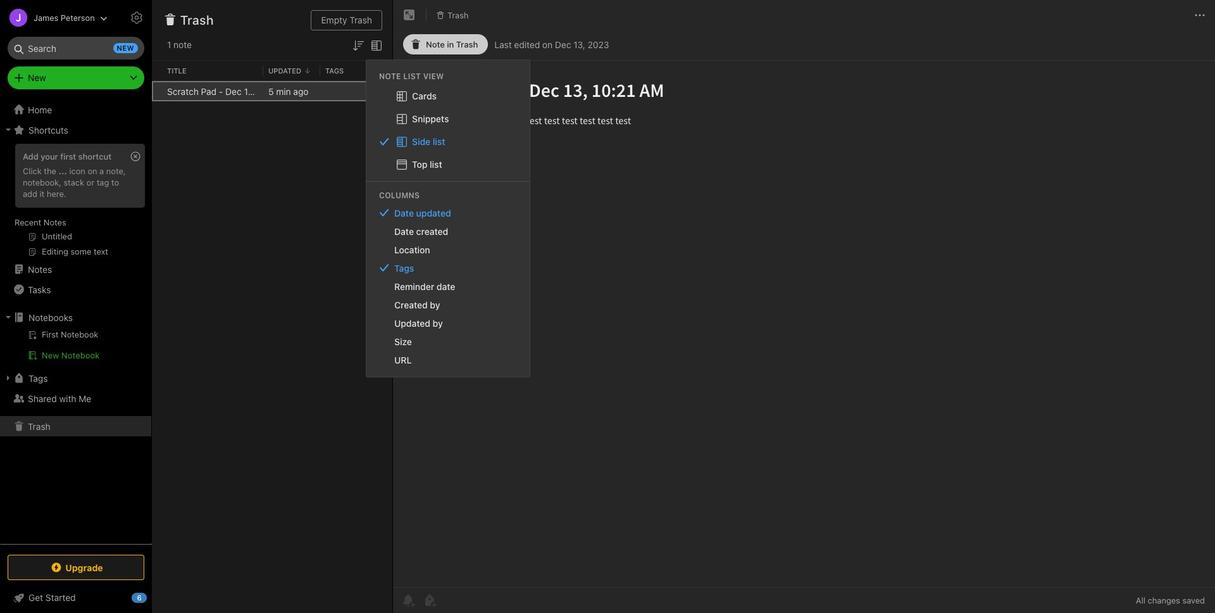 Task type: describe. For each thing, give the bounding box(es) containing it.
new
[[117, 44, 134, 52]]

trash up sort options field
[[350, 15, 372, 25]]

1
[[167, 39, 171, 50]]

6
[[137, 593, 142, 602]]

cards
[[412, 90, 437, 101]]

tasks
[[28, 284, 51, 295]]

it
[[40, 189, 45, 199]]

new for new
[[28, 72, 46, 83]]

snippets
[[412, 113, 449, 124]]

trash right in at the left of page
[[456, 39, 478, 49]]

a
[[100, 166, 104, 176]]

peterson
[[61, 12, 95, 22]]

notebooks link
[[0, 307, 151, 327]]

here.
[[47, 189, 66, 199]]

Search text field
[[16, 37, 136, 60]]

2023
[[588, 39, 610, 50]]

dec for on
[[555, 39, 572, 50]]

1 note
[[167, 39, 192, 50]]

columns
[[379, 190, 420, 200]]

click
[[23, 166, 42, 176]]

reminder date
[[395, 281, 456, 292]]

top
[[412, 159, 428, 170]]

trash button
[[432, 6, 473, 24]]

created
[[395, 299, 428, 310]]

dropdown list menu containing cards
[[367, 85, 530, 176]]

trash link
[[0, 416, 151, 436]]

add your first shortcut
[[23, 151, 112, 161]]

13, for 2023
[[574, 39, 586, 50]]

me
[[79, 393, 91, 404]]

icon
[[69, 166, 85, 176]]

Help and Learning task checklist field
[[0, 588, 152, 608]]

updated
[[416, 208, 451, 218]]

row group containing scratch pad - dec 13, 10:21 am
[[152, 81, 393, 101]]

13, for 10:21
[[244, 86, 256, 97]]

dec for -
[[226, 86, 242, 97]]

reminder date link
[[367, 277, 530, 296]]

shared with me
[[28, 393, 91, 404]]

date for date updated
[[395, 208, 414, 218]]

add tag image
[[422, 593, 438, 608]]

all
[[1137, 595, 1146, 605]]

get started
[[28, 592, 76, 603]]

click to collapse image
[[147, 590, 157, 605]]

pad
[[201, 86, 217, 97]]

recent
[[15, 217, 41, 227]]

tags button
[[0, 368, 151, 388]]

View options field
[[366, 37, 384, 53]]

first
[[60, 151, 76, 161]]

scratch
[[167, 86, 199, 97]]

tag
[[97, 177, 109, 187]]

upgrade
[[65, 562, 103, 573]]

new button
[[8, 66, 144, 89]]

size
[[395, 336, 412, 347]]

changes
[[1149, 595, 1181, 605]]

add
[[23, 151, 38, 161]]

created
[[416, 226, 449, 237]]

reminder
[[395, 281, 435, 292]]

url
[[395, 355, 412, 365]]

your
[[41, 151, 58, 161]]

all changes saved
[[1137, 595, 1206, 605]]

to
[[111, 177, 119, 187]]

date
[[437, 281, 456, 292]]

1 horizontal spatial tags
[[326, 66, 344, 75]]

note
[[426, 39, 445, 49]]

shared
[[28, 393, 57, 404]]

trash down shared
[[28, 421, 50, 432]]

with
[[59, 393, 76, 404]]

expand notebooks image
[[3, 312, 13, 322]]

url link
[[367, 351, 530, 369]]

location link
[[367, 241, 530, 259]]

notebooks
[[28, 312, 73, 323]]

get
[[28, 592, 43, 603]]

date created
[[395, 226, 449, 237]]

last edited on dec 13, 2023
[[495, 39, 610, 50]]

note window element
[[393, 0, 1216, 613]]

expand note image
[[402, 8, 417, 23]]

group containing add your first shortcut
[[0, 140, 151, 264]]

ago
[[293, 86, 309, 97]]

date updated
[[395, 208, 451, 218]]

empty trash button
[[311, 10, 383, 30]]

add a reminder image
[[401, 593, 416, 608]]

more actions image
[[1193, 8, 1208, 23]]

dropdown list menu containing date updated
[[367, 204, 530, 369]]

saved
[[1183, 595, 1206, 605]]

by for updated by
[[433, 318, 443, 329]]

note list view
[[379, 71, 444, 81]]

click the ...
[[23, 166, 67, 176]]

settings image
[[129, 10, 144, 25]]

or
[[87, 177, 94, 187]]

date updated link
[[367, 204, 530, 222]]

tags link
[[367, 259, 530, 277]]

top list link
[[367, 153, 530, 176]]

date created link
[[367, 222, 530, 241]]

tags inside button
[[28, 373, 48, 383]]

list
[[404, 71, 421, 81]]

note,
[[106, 166, 126, 176]]



Task type: vqa. For each thing, say whether or not it's contained in the screenshot.
shared url text field
no



Task type: locate. For each thing, give the bounding box(es) containing it.
cell
[[152, 81, 162, 101]]

0 vertical spatial updated
[[269, 66, 302, 75]]

updated
[[269, 66, 302, 75], [395, 318, 431, 329]]

13, inside row group
[[244, 86, 256, 97]]

updated by link
[[367, 314, 530, 332]]

notes link
[[0, 259, 151, 279]]

date for date created
[[395, 226, 414, 237]]

the
[[44, 166, 56, 176]]

1 vertical spatial new
[[42, 350, 59, 360]]

tree containing home
[[0, 99, 152, 543]]

list for top list
[[430, 159, 443, 170]]

james
[[34, 12, 58, 22]]

new notebook group
[[0, 327, 151, 368]]

0 vertical spatial notes
[[44, 217, 66, 227]]

0 vertical spatial dec
[[555, 39, 572, 50]]

view
[[423, 71, 444, 81]]

13, left 2023
[[574, 39, 586, 50]]

1 vertical spatial tags
[[395, 263, 414, 273]]

shared with me link
[[0, 388, 151, 408]]

1 vertical spatial dec
[[226, 86, 242, 97]]

tasks button
[[0, 279, 151, 300]]

side list
[[412, 136, 446, 147]]

updated for updated by
[[395, 318, 431, 329]]

0 vertical spatial list
[[433, 136, 446, 147]]

on inside icon on a note, notebook, stack or tag to add it here.
[[88, 166, 97, 176]]

1 dropdown list menu from the top
[[367, 85, 530, 176]]

row group
[[152, 81, 393, 101]]

size link
[[367, 332, 530, 351]]

tags down location in the top left of the page
[[395, 263, 414, 273]]

note
[[379, 71, 401, 81]]

updated for updated
[[269, 66, 302, 75]]

Account field
[[0, 5, 108, 30]]

Note Editor text field
[[393, 61, 1216, 587]]

10:21
[[258, 86, 280, 97]]

by up size link at the bottom left
[[433, 318, 443, 329]]

by
[[430, 299, 441, 310], [433, 318, 443, 329]]

shortcut
[[78, 151, 112, 161]]

0 vertical spatial on
[[543, 39, 553, 50]]

0 vertical spatial dropdown list menu
[[367, 85, 530, 176]]

stack
[[64, 177, 84, 187]]

new search field
[[16, 37, 138, 60]]

list right top
[[430, 159, 443, 170]]

note
[[174, 39, 192, 50]]

0 horizontal spatial dec
[[226, 86, 242, 97]]

last
[[495, 39, 512, 50]]

1 horizontal spatial 13,
[[574, 39, 586, 50]]

13, inside "note window" element
[[574, 39, 586, 50]]

home
[[28, 104, 52, 115]]

trash up note
[[180, 13, 214, 27]]

2 horizontal spatial tags
[[395, 263, 414, 273]]

new for new notebook
[[42, 350, 59, 360]]

created by link
[[367, 296, 530, 314]]

tree
[[0, 99, 152, 543]]

shortcuts
[[28, 124, 68, 135]]

1 vertical spatial date
[[395, 226, 414, 237]]

0 horizontal spatial tags
[[28, 373, 48, 383]]

icon on a note, notebook, stack or tag to add it here.
[[23, 166, 126, 199]]

notes up tasks
[[28, 264, 52, 275]]

list right the side on the top left of the page
[[433, 136, 446, 147]]

by down "reminder date" on the left of page
[[430, 299, 441, 310]]

0 horizontal spatial on
[[88, 166, 97, 176]]

edited
[[515, 39, 540, 50]]

More actions field
[[1193, 5, 1208, 25]]

new notebook
[[42, 350, 100, 360]]

0 vertical spatial 13,
[[574, 39, 586, 50]]

dec left 2023
[[555, 39, 572, 50]]

dec inside "note window" element
[[555, 39, 572, 50]]

1 vertical spatial 13,
[[244, 86, 256, 97]]

add
[[23, 189, 37, 199]]

0 vertical spatial new
[[28, 72, 46, 83]]

1 vertical spatial dropdown list menu
[[367, 204, 530, 369]]

1 horizontal spatial dec
[[555, 39, 572, 50]]

Sort options field
[[351, 37, 366, 53]]

snippets link
[[367, 108, 530, 130]]

top list
[[412, 159, 443, 170]]

james peterson
[[34, 12, 95, 22]]

2 date from the top
[[395, 226, 414, 237]]

updated up min
[[269, 66, 302, 75]]

trash up note in trash
[[448, 10, 469, 20]]

new
[[28, 72, 46, 83], [42, 350, 59, 360]]

dec inside row group
[[226, 86, 242, 97]]

notebook
[[61, 350, 100, 360]]

empty trash
[[321, 15, 372, 25]]

5 min ago
[[269, 86, 309, 97]]

new notebook button
[[0, 348, 151, 363]]

am
[[282, 86, 296, 97]]

started
[[46, 592, 76, 603]]

date down columns
[[395, 208, 414, 218]]

0 horizontal spatial 13,
[[244, 86, 256, 97]]

notebook,
[[23, 177, 61, 187]]

empty
[[321, 15, 347, 25]]

1 vertical spatial on
[[88, 166, 97, 176]]

0 vertical spatial by
[[430, 299, 441, 310]]

in
[[447, 39, 454, 49]]

on inside "note window" element
[[543, 39, 553, 50]]

13,
[[574, 39, 586, 50], [244, 86, 256, 97]]

new inside popup button
[[28, 72, 46, 83]]

0 horizontal spatial updated
[[269, 66, 302, 75]]

date up location in the top left of the page
[[395, 226, 414, 237]]

notes
[[44, 217, 66, 227], [28, 264, 52, 275]]

on left a
[[88, 166, 97, 176]]

on right the edited
[[543, 39, 553, 50]]

tags
[[326, 66, 344, 75], [395, 263, 414, 273], [28, 373, 48, 383]]

location
[[395, 244, 430, 255]]

notes right recent
[[44, 217, 66, 227]]

recent notes
[[15, 217, 66, 227]]

min
[[276, 86, 291, 97]]

title
[[167, 66, 187, 75]]

new left the notebook
[[42, 350, 59, 360]]

updated inside dropdown list menu
[[395, 318, 431, 329]]

2 dropdown list menu from the top
[[367, 204, 530, 369]]

1 vertical spatial notes
[[28, 264, 52, 275]]

1 horizontal spatial updated
[[395, 318, 431, 329]]

shortcuts button
[[0, 120, 151, 140]]

dec
[[555, 39, 572, 50], [226, 86, 242, 97]]

on
[[543, 39, 553, 50], [88, 166, 97, 176]]

expand tags image
[[3, 373, 13, 383]]

tags down empty
[[326, 66, 344, 75]]

updated by
[[395, 318, 443, 329]]

updated down created
[[395, 318, 431, 329]]

side
[[412, 136, 431, 147]]

group
[[0, 140, 151, 264]]

cards link
[[367, 85, 530, 108]]

1 date from the top
[[395, 208, 414, 218]]

notes inside group
[[44, 217, 66, 227]]

dropdown list menu
[[367, 85, 530, 176], [367, 204, 530, 369]]

list for side list
[[433, 136, 446, 147]]

1 vertical spatial list
[[430, 159, 443, 170]]

1 vertical spatial updated
[[395, 318, 431, 329]]

1 vertical spatial by
[[433, 318, 443, 329]]

2 vertical spatial tags
[[28, 373, 48, 383]]

dec right -
[[226, 86, 242, 97]]

...
[[59, 166, 67, 176]]

new up home
[[28, 72, 46, 83]]

created by
[[395, 299, 441, 310]]

13, left 10:21
[[244, 86, 256, 97]]

new inside button
[[42, 350, 59, 360]]

by for created by
[[430, 299, 441, 310]]

home link
[[0, 99, 152, 120]]

0 vertical spatial date
[[395, 208, 414, 218]]

5
[[269, 86, 274, 97]]

scratch pad - dec 13, 10:21 am
[[167, 86, 296, 97]]

side list link
[[367, 130, 530, 153]]

0 vertical spatial tags
[[326, 66, 344, 75]]

tags up shared
[[28, 373, 48, 383]]

1 horizontal spatial on
[[543, 39, 553, 50]]



